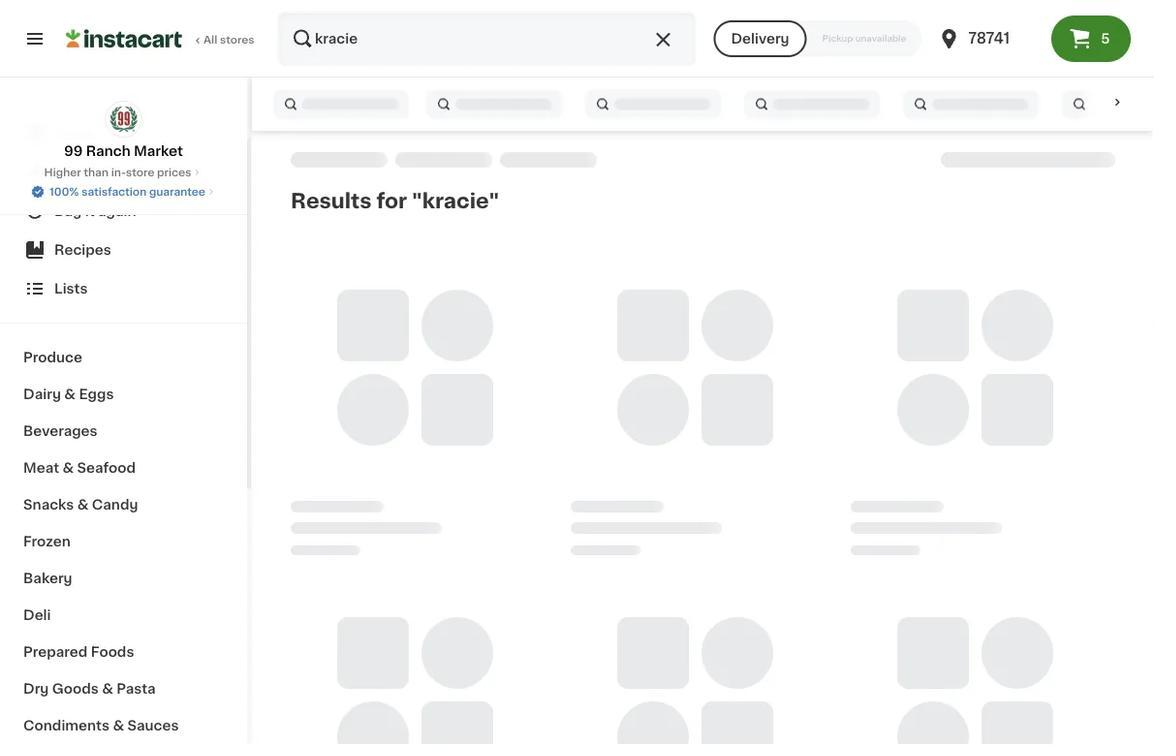 Task type: describe. For each thing, give the bounding box(es) containing it.
bakery link
[[12, 560, 236, 597]]

prices
[[157, 167, 191, 178]]

all stores
[[204, 34, 255, 45]]

pasta
[[117, 682, 156, 696]]

99 ranch market logo image
[[105, 101, 142, 138]]

in-
[[111, 167, 126, 178]]

recipes link
[[12, 231, 236, 269]]

100% satisfaction guarantee button
[[30, 180, 217, 200]]

candy
[[92, 498, 138, 512]]

all stores link
[[66, 12, 256, 66]]

store
[[126, 167, 154, 178]]

78741
[[969, 32, 1010, 46]]

"kracie"
[[412, 190, 500, 211]]

buy
[[54, 205, 82, 218]]

snacks & candy
[[23, 498, 138, 512]]

produce link
[[12, 339, 236, 376]]

beverages link
[[12, 413, 236, 450]]

service type group
[[714, 20, 922, 57]]

condiments & sauces
[[23, 719, 179, 733]]

foods
[[91, 646, 134, 659]]

& inside "link"
[[102, 682, 113, 696]]

meat
[[23, 461, 59, 475]]

meat & seafood link
[[12, 450, 236, 487]]

higher than in-store prices link
[[44, 165, 203, 180]]

prepared
[[23, 646, 88, 659]]

99 ranch market
[[64, 144, 183, 158]]

Search field
[[279, 14, 694, 64]]

higher than in-store prices
[[44, 167, 191, 178]]

99
[[64, 144, 83, 158]]

prepared foods
[[23, 646, 134, 659]]

recipes
[[54, 243, 111, 257]]

bakery
[[23, 572, 72, 585]]

stores
[[220, 34, 255, 45]]

for
[[376, 190, 407, 211]]

snacks & candy link
[[12, 487, 236, 523]]

instacart logo image
[[66, 27, 182, 50]]

lists link
[[12, 269, 236, 308]]

snacks
[[23, 498, 74, 512]]

99 ranch market link
[[64, 101, 183, 161]]

deli link
[[12, 597, 236, 634]]



Task type: vqa. For each thing, say whether or not it's contained in the screenshot.
Snacks & Candy
yes



Task type: locate. For each thing, give the bounding box(es) containing it.
all
[[204, 34, 217, 45]]

condiments & sauces link
[[12, 708, 236, 744]]

results for "kracie"
[[291, 190, 500, 211]]

frozen link
[[12, 523, 236, 560]]

dry
[[23, 682, 49, 696]]

shop
[[54, 127, 91, 141]]

5 button
[[1052, 16, 1131, 62]]

None search field
[[277, 12, 696, 66]]

goods
[[52, 682, 99, 696]]

& left eggs
[[64, 388, 76, 401]]

prepared foods link
[[12, 634, 236, 671]]

guarantee
[[149, 187, 205, 197]]

& right meat
[[62, 461, 74, 475]]

frozen
[[23, 535, 71, 549]]

delivery button
[[714, 20, 807, 57]]

again
[[98, 205, 136, 218]]

& left pasta
[[102, 682, 113, 696]]

than
[[84, 167, 109, 178]]

dry goods & pasta
[[23, 682, 156, 696]]

78741 button
[[938, 12, 1054, 66]]

higher
[[44, 167, 81, 178]]

beverages
[[23, 425, 97, 438]]

seafood
[[77, 461, 136, 475]]

buy it again
[[54, 205, 136, 218]]

dry goods & pasta link
[[12, 671, 236, 708]]

dairy & eggs link
[[12, 376, 236, 413]]

5
[[1101, 32, 1110, 46]]

eggs
[[79, 388, 114, 401]]

& for meat
[[62, 461, 74, 475]]

it
[[85, 205, 95, 218]]

& left candy
[[77, 498, 89, 512]]

&
[[64, 388, 76, 401], [62, 461, 74, 475], [77, 498, 89, 512], [102, 682, 113, 696], [113, 719, 124, 733]]

& for condiments
[[113, 719, 124, 733]]

lists
[[54, 282, 88, 296]]

produce
[[23, 351, 82, 364]]

results
[[291, 190, 372, 211]]

satisfaction
[[82, 187, 147, 197]]

meat & seafood
[[23, 461, 136, 475]]

shop link
[[12, 114, 236, 153]]

deals link
[[12, 153, 236, 192]]

100% satisfaction guarantee
[[50, 187, 205, 197]]

sauces
[[127, 719, 179, 733]]

delivery
[[731, 32, 790, 46]]

dairy
[[23, 388, 61, 401]]

deli
[[23, 609, 51, 622]]

deals
[[54, 166, 94, 179]]

100%
[[50, 187, 79, 197]]

market
[[134, 144, 183, 158]]

& for snacks
[[77, 498, 89, 512]]

buy it again link
[[12, 192, 236, 231]]

& left sauces
[[113, 719, 124, 733]]

& for dairy
[[64, 388, 76, 401]]

condiments
[[23, 719, 110, 733]]

dairy & eggs
[[23, 388, 114, 401]]

ranch
[[86, 144, 131, 158]]



